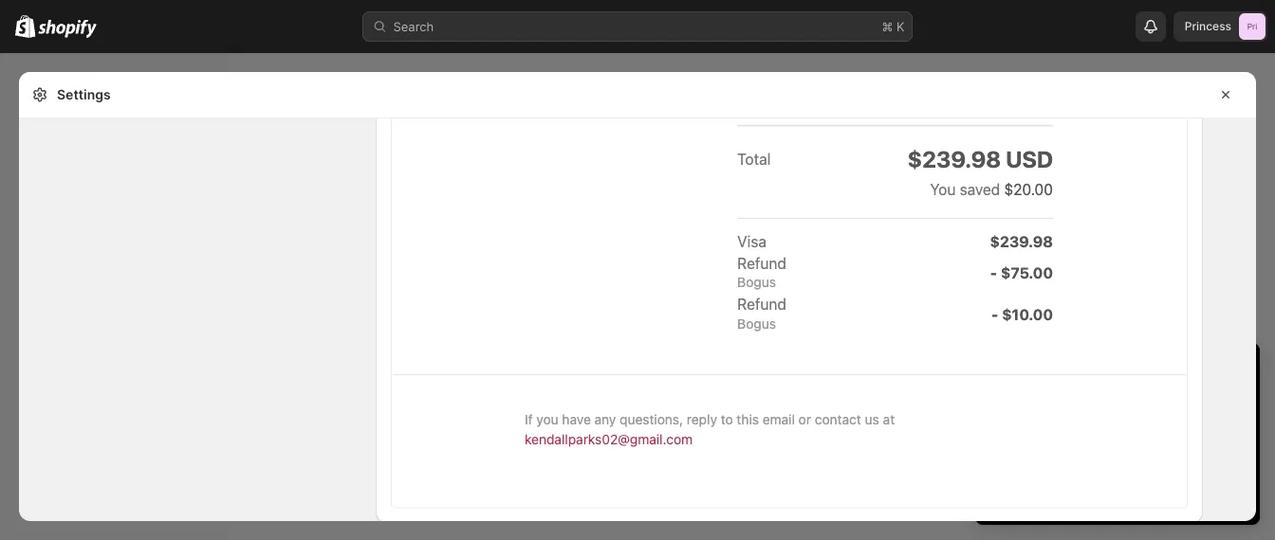 Task type: vqa. For each thing, say whether or not it's contained in the screenshot.
'K' in the top of the page
yes



Task type: describe. For each thing, give the bounding box(es) containing it.
left
[[1047, 360, 1076, 383]]

trial
[[1147, 360, 1181, 383]]

princess
[[1185, 19, 1232, 33]]

your inside dropdown button
[[1102, 360, 1142, 383]]

⌘
[[882, 19, 893, 34]]

online
[[1010, 452, 1045, 466]]

and
[[1081, 452, 1103, 466]]

to customize your online store and add bonus features
[[1010, 433, 1236, 466]]

shopify image
[[38, 19, 97, 38]]

settings dialog
[[19, 0, 1257, 525]]

bonus
[[1132, 452, 1168, 466]]

princess image
[[1239, 13, 1266, 40]]

settings
[[57, 87, 111, 103]]

shopify image
[[15, 15, 35, 38]]

1 day left in your trial button
[[976, 344, 1260, 383]]

1 day left in your trial element
[[976, 393, 1260, 526]]

1 day left in your trial
[[995, 360, 1181, 383]]



Task type: locate. For each thing, give the bounding box(es) containing it.
⌘ k
[[882, 19, 905, 34]]

features
[[1172, 452, 1220, 466]]

0 horizontal spatial your
[[1102, 360, 1142, 383]]

your inside to customize your online store and add bonus features
[[1210, 433, 1236, 447]]

your
[[1102, 360, 1142, 383], [1210, 433, 1236, 447]]

1
[[995, 360, 1003, 383]]

your up features
[[1210, 433, 1236, 447]]

0 vertical spatial your
[[1102, 360, 1142, 383]]

add
[[1107, 452, 1129, 466]]

in
[[1081, 360, 1097, 383]]

home link
[[11, 68, 216, 95]]

store
[[1048, 452, 1078, 466]]

k
[[897, 19, 905, 34]]

your right "in"
[[1102, 360, 1142, 383]]

to
[[1132, 433, 1144, 447]]

1 vertical spatial your
[[1210, 433, 1236, 447]]

home
[[46, 74, 80, 89]]

1 horizontal spatial your
[[1210, 433, 1236, 447]]

day
[[1009, 360, 1041, 383]]

customize
[[1147, 433, 1207, 447]]

search
[[393, 19, 434, 34]]



